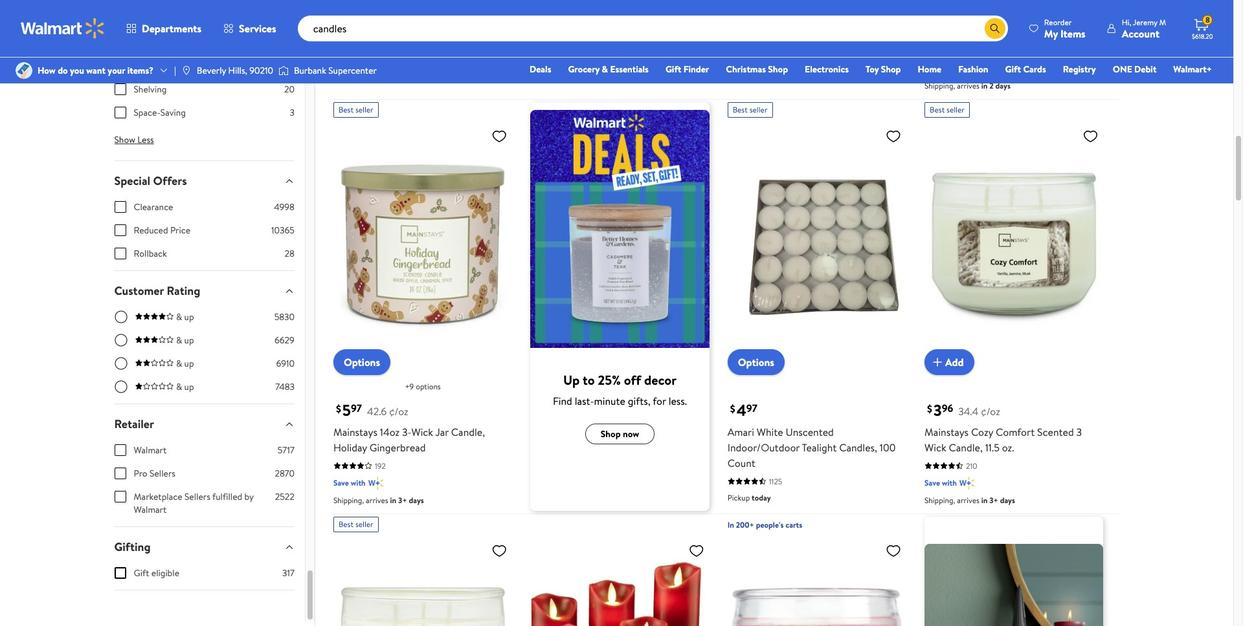 Task type: describe. For each thing, give the bounding box(es) containing it.
christmas shop
[[726, 63, 788, 76]]

& up for 7483
[[176, 381, 194, 394]]

in up grocery
[[587, 46, 594, 57]]

gifting tab
[[104, 528, 305, 567]]

0 horizontal spatial 2
[[398, 62, 402, 73]]

jar for 5
[[435, 425, 449, 440]]

gift for gift cards
[[1005, 63, 1021, 76]]

supercenter
[[328, 64, 377, 77]]

0 horizontal spatial candle
[[958, 0, 990, 14]]

off
[[624, 372, 641, 389]]

registry link
[[1057, 62, 1102, 76]]

gifting button
[[104, 528, 305, 567]]

shelving
[[134, 83, 167, 96]]

¢/oz for 5
[[389, 405, 408, 419]]

2 out of 5 stars and up, 6910 items radio
[[114, 357, 127, 370]]

today for today
[[752, 493, 771, 504]]

night
[[1054, 0, 1079, 14]]

42.6
[[367, 405, 387, 419]]

cozy
[[971, 425, 994, 440]]

86
[[572, 12, 581, 23]]

less
[[138, 133, 154, 146]]

burbank
[[294, 64, 326, 77]]

walmart plus image for 5
[[368, 477, 384, 490]]

candle, inside $ 5 97 42.6 ¢/oz mainstays 14oz 3-wick jar candle, holiday gingerbread
[[451, 425, 485, 440]]

amari white unscented indoor/outdoor tealight candles, 100 count image
[[728, 123, 907, 365]]

special
[[114, 173, 150, 189]]

count
[[728, 456, 756, 471]]

in 200+ people's carts
[[728, 520, 803, 531]]

sellers for marketplace
[[185, 491, 210, 504]]

in left electronics 'link'
[[784, 62, 791, 73]]

days down "gingerbread"
[[409, 495, 424, 506]]

show less button
[[104, 130, 164, 150]]

special offers button
[[104, 161, 305, 201]]

services button
[[212, 13, 287, 44]]

add to cart image
[[930, 355, 946, 370]]

mainstays juicy watermelon scented 3-wick glass jar candle, 11.5 oz image
[[728, 538, 907, 627]]

retailer tab
[[104, 405, 305, 444]]

home link
[[912, 62, 948, 76]]

+9
[[405, 381, 414, 392]]

midsummer's
[[992, 0, 1052, 14]]

23224
[[966, 35, 987, 46]]

arrives inside pickup today shipping, arrives in 2 days
[[957, 80, 980, 91]]

6629
[[275, 334, 295, 347]]

decor
[[644, 372, 677, 389]]

days down the "oz." on the right of the page
[[1000, 495, 1015, 506]]

options link for 42.6 ¢/oz
[[333, 350, 391, 376]]

show
[[114, 133, 135, 146]]

3 out of 5 stars and up, 6629 items radio
[[114, 334, 127, 347]]

up
[[563, 372, 580, 389]]

pickup today shipping, arrives in 2 days
[[925, 69, 1011, 91]]

options for 4
[[738, 355, 774, 370]]

fashion
[[959, 63, 989, 76]]

services
[[239, 21, 276, 36]]

Walmart Site-Wide search field
[[298, 16, 1008, 41]]

electronics
[[805, 63, 849, 76]]

best seller for 34.4 ¢/oz
[[930, 104, 965, 115]]

4
[[737, 399, 747, 421]]

$ for 4
[[730, 402, 735, 416]]

show less
[[114, 133, 154, 146]]

fulfilled
[[212, 491, 242, 504]]

gifts,
[[628, 394, 651, 409]]

walmart+
[[1174, 63, 1212, 76]]

add to favorites list, amari white unscented indoor/outdoor tealight candles, 100 count image
[[886, 128, 901, 145]]

cards
[[1023, 63, 1046, 76]]

& for 6629
[[176, 334, 182, 347]]

3+ for 5
[[398, 495, 407, 506]]

210
[[966, 461, 978, 472]]

yankee
[[925, 0, 956, 14]]

317
[[282, 567, 295, 580]]

grocery & essentials
[[568, 63, 649, 76]]

1 vertical spatial 3
[[934, 399, 942, 421]]

days right christmas shop
[[799, 62, 814, 73]]

one debit link
[[1107, 62, 1163, 76]]

pickup for pickup today
[[728, 493, 750, 504]]

jar for candle
[[1003, 15, 1016, 29]]

11.5
[[985, 441, 1000, 455]]

in down 11.5
[[982, 495, 988, 506]]

34.4
[[959, 405, 979, 419]]

how do you want your items?
[[38, 64, 153, 77]]

0 horizontal spatial walmart plus image
[[763, 44, 778, 57]]

walmart plus image for 3
[[960, 477, 975, 490]]

gift finder
[[666, 63, 709, 76]]

25%
[[598, 372, 621, 389]]

marketplace
[[134, 491, 182, 504]]

1 shipping, arrives in 2 days from the left
[[333, 62, 419, 73]]

options link for 4
[[728, 350, 785, 376]]

& up for 5830
[[176, 311, 194, 324]]

$618.20
[[1192, 32, 1213, 41]]

up to 25% off decor. find last-minute gifts, for less. image
[[531, 110, 710, 348]]

price
[[170, 224, 190, 237]]

tealight
[[802, 441, 837, 455]]

1 walmart from the top
[[134, 444, 167, 457]]

2 inside pickup today shipping, arrives in 2 days
[[990, 80, 994, 91]]

days up the grocery & essentials
[[606, 46, 621, 57]]

one
[[1113, 63, 1132, 76]]

amari white unscented indoor/outdoor tealight candles, 100 count
[[728, 425, 896, 471]]

gift finder link
[[660, 62, 715, 76]]

white
[[757, 425, 783, 440]]

candle, inside $ 3 96 34.4 ¢/oz mainstays cozy comfort scented 3 wick candle, 11.5 oz.
[[949, 441, 983, 455]]

add to favorites list, mainstays vanilla scented 3-wick glass jar candle, 11.5 oz image
[[492, 543, 507, 559]]

amari
[[728, 425, 754, 440]]

shipping, arrives in 3+ days for 3
[[925, 495, 1015, 506]]

shop for christmas shop
[[768, 63, 788, 76]]

yankee candle midsummer's night - 22 oz original large jar scented candle
[[925, 0, 1099, 29]]

beverly hills, 90210
[[197, 64, 273, 77]]

deals
[[530, 63, 551, 76]]

10365
[[271, 224, 295, 237]]

 image for burbank
[[278, 64, 289, 77]]

2522
[[275, 491, 295, 504]]

3 inside features group
[[290, 106, 295, 119]]

today for shipping, arrives
[[949, 69, 968, 80]]

customer rating option group
[[114, 311, 295, 404]]

gingerbread
[[370, 441, 426, 455]]

90210
[[250, 64, 273, 77]]

search icon image
[[990, 23, 1000, 34]]

& up for 6910
[[176, 357, 194, 370]]

3+ for 3
[[990, 495, 998, 506]]

up to 25% off decor find last-minute gifts, for less.
[[553, 372, 687, 409]]

1 vertical spatial candle
[[1058, 15, 1089, 29]]

8
[[1206, 14, 1210, 25]]

96
[[942, 402, 953, 416]]

wick inside $ 5 97 42.6 ¢/oz mainstays 14oz 3-wick jar candle, holiday gingerbread
[[412, 425, 433, 440]]

walmart+ link
[[1168, 62, 1218, 76]]

best for 4
[[733, 104, 748, 115]]

special offers group
[[114, 201, 295, 271]]

up for 7483
[[184, 381, 194, 394]]

my
[[1044, 26, 1058, 40]]

gifting
[[114, 539, 151, 556]]

14oz
[[380, 425, 400, 440]]

pro sellers
[[134, 468, 176, 481]]

200+
[[736, 520, 754, 531]]

add button
[[925, 350, 974, 376]]

gift for gift finder
[[666, 63, 682, 76]]

mainstays vanilla scented 3-wick glass jar candle, 11.5 oz image
[[333, 538, 512, 627]]

options for 42.6 ¢/oz
[[344, 355, 380, 370]]



Task type: vqa. For each thing, say whether or not it's contained in the screenshot.
Car batteries's Car
no



Task type: locate. For each thing, give the bounding box(es) containing it.
mainstays down 96
[[925, 425, 969, 440]]

$ left 4
[[730, 402, 735, 416]]

5830
[[274, 311, 295, 324]]

1 horizontal spatial gift
[[666, 63, 682, 76]]

0 horizontal spatial 3
[[290, 106, 295, 119]]

pickup today
[[728, 493, 771, 504]]

3 left 34.4
[[934, 399, 942, 421]]

3+ down 11.5
[[990, 495, 998, 506]]

mainstays up 'holiday'
[[333, 425, 377, 440]]

carts
[[786, 520, 803, 531]]

1 horizontal spatial candle,
[[949, 441, 983, 455]]

original
[[937, 15, 973, 29]]

debit
[[1135, 63, 1157, 76]]

your
[[108, 64, 125, 77]]

$ for 5
[[336, 402, 341, 416]]

0 horizontal spatial 97
[[351, 402, 362, 416]]

8 $618.20
[[1192, 14, 1213, 41]]

home
[[918, 63, 942, 76]]

2 97 from the left
[[747, 402, 758, 416]]

97
[[351, 402, 362, 416], [747, 402, 758, 416]]

97 up amari
[[747, 402, 758, 416]]

1 vertical spatial scented
[[1037, 425, 1074, 440]]

0 vertical spatial candle,
[[451, 425, 485, 440]]

items?
[[127, 64, 153, 77]]

1 horizontal spatial mainstays
[[925, 425, 969, 440]]

mainstays
[[333, 425, 377, 440], [925, 425, 969, 440]]

2 horizontal spatial  image
[[278, 64, 289, 77]]

None checkbox
[[114, 107, 126, 119], [114, 445, 126, 457], [114, 468, 126, 480], [114, 492, 126, 503], [114, 107, 126, 119], [114, 445, 126, 457], [114, 468, 126, 480], [114, 492, 126, 503]]

|
[[174, 64, 176, 77]]

add to favorites list, mainstays juicy watermelon scented 3-wick glass jar candle, 11.5 oz image
[[886, 543, 901, 559]]

1 horizontal spatial sellers
[[185, 491, 210, 504]]

gift for gift eligible
[[134, 567, 149, 580]]

0 vertical spatial today
[[949, 69, 968, 80]]

3 down '20'
[[290, 106, 295, 119]]

shop for toy shop
[[881, 63, 901, 76]]

$ 4 97
[[730, 399, 758, 421]]

mainstays inside $ 5 97 42.6 ¢/oz mainstays 14oz 3-wick jar candle, holiday gingerbread
[[333, 425, 377, 440]]

scented
[[1019, 15, 1055, 29], [1037, 425, 1074, 440]]

do
[[58, 64, 68, 77]]

3 right comfort
[[1077, 425, 1082, 440]]

¢/oz inside $ 3 96 34.4 ¢/oz mainstays cozy comfort scented 3 wick candle, 11.5 oz.
[[981, 405, 1000, 419]]

100
[[880, 441, 896, 455]]

hi, jeremy m account
[[1122, 17, 1166, 40]]

$ inside $ 5 97 42.6 ¢/oz mainstays 14oz 3-wick jar candle, holiday gingerbread
[[336, 402, 341, 416]]

christmas
[[726, 63, 766, 76]]

2 shop from the left
[[881, 63, 901, 76]]

walmart plus image up christmas shop
[[763, 44, 778, 57]]

mainstays inside $ 3 96 34.4 ¢/oz mainstays cozy comfort scented 3 wick candle, 11.5 oz.
[[925, 425, 969, 440]]

sellers inside marketplace sellers fulfilled by walmart
[[185, 491, 210, 504]]

best seller for 4
[[733, 104, 768, 115]]

jar
[[1003, 15, 1016, 29], [435, 425, 449, 440]]

Search search field
[[298, 16, 1008, 41]]

up for 6910
[[184, 357, 194, 370]]

& up
[[176, 311, 194, 324], [176, 334, 194, 347], [176, 357, 194, 370], [176, 381, 194, 394]]

97 inside $ 4 97
[[747, 402, 758, 416]]

1 out of 5 stars and up, 7483 items radio
[[114, 381, 127, 394]]

pro
[[134, 468, 147, 481]]

in
[[587, 46, 594, 57], [390, 62, 396, 73], [784, 62, 791, 73], [982, 80, 988, 91], [390, 495, 396, 506], [982, 495, 988, 506]]

finder
[[684, 63, 709, 76]]

items
[[1061, 26, 1086, 40]]

mainstays for 5
[[333, 425, 377, 440]]

comfort
[[996, 425, 1035, 440]]

1 vertical spatial walmart
[[134, 504, 167, 517]]

candle, up 210 on the bottom right
[[949, 441, 983, 455]]

up for 5830
[[184, 311, 194, 324]]

candle up large
[[958, 0, 990, 14]]

0 horizontal spatial mainstays
[[333, 425, 377, 440]]

fashion link
[[953, 62, 994, 76]]

gift cards
[[1005, 63, 1046, 76]]

¢/oz for 3
[[981, 405, 1000, 419]]

today right home link on the top of page
[[949, 69, 968, 80]]

shipping, arrives in 3+ days down 192
[[333, 495, 424, 506]]

1 horizontal spatial 3+
[[595, 46, 604, 57]]

2 left electronics 'link'
[[793, 62, 797, 73]]

3+ up grocery & essentials link
[[595, 46, 604, 57]]

gift left cards
[[1005, 63, 1021, 76]]

2 vertical spatial 3
[[1077, 425, 1082, 440]]

¢/oz
[[389, 405, 408, 419], [981, 405, 1000, 419]]

pickup
[[925, 69, 947, 80], [728, 493, 750, 504]]

retailer group
[[114, 444, 295, 527]]

1 vertical spatial today
[[752, 493, 771, 504]]

0 horizontal spatial gift
[[134, 567, 149, 580]]

1 $ from the left
[[336, 402, 341, 416]]

4 & up from the top
[[176, 381, 194, 394]]

shop right the christmas
[[768, 63, 788, 76]]

$ 3 96 34.4 ¢/oz mainstays cozy comfort scented 3 wick candle, 11.5 oz.
[[925, 399, 1082, 455]]

walmart plus image down 23224
[[960, 51, 975, 64]]

1125
[[769, 477, 783, 488]]

1 horizontal spatial shop
[[881, 63, 901, 76]]

today
[[949, 69, 968, 80], [752, 493, 771, 504]]

pickup for pickup today shipping, arrives in 2 days
[[925, 69, 947, 80]]

sellers right pro
[[150, 468, 176, 481]]

shipping, arrives in 3+ days for 5
[[333, 495, 424, 506]]

0 horizontal spatial options
[[344, 355, 380, 370]]

options up $ 4 97
[[738, 355, 774, 370]]

one debit
[[1113, 63, 1157, 76]]

wick down 96
[[925, 441, 947, 455]]

today down 1125
[[752, 493, 771, 504]]

1 vertical spatial sellers
[[185, 491, 210, 504]]

2870
[[275, 468, 295, 481]]

customer rating tab
[[104, 271, 305, 311]]

gift left eligible
[[134, 567, 149, 580]]

1 mainstays from the left
[[333, 425, 377, 440]]

scented inside $ 3 96 34.4 ¢/oz mainstays cozy comfort scented 3 wick candle, 11.5 oz.
[[1037, 425, 1074, 440]]

options up 5
[[344, 355, 380, 370]]

1 horizontal spatial  image
[[181, 65, 192, 76]]

mainstays cozy comfort scented 3 wick candle, 11.5 oz. image
[[925, 123, 1104, 365]]

in inside pickup today shipping, arrives in 2 days
[[982, 80, 988, 91]]

1 horizontal spatial options link
[[728, 350, 785, 376]]

how
[[38, 64, 56, 77]]

options link
[[333, 350, 391, 376], [728, 350, 785, 376]]

1 horizontal spatial $
[[730, 402, 735, 416]]

1 horizontal spatial shipping, arrives in 2 days
[[728, 62, 814, 73]]

$ inside $ 4 97
[[730, 402, 735, 416]]

reorder my items
[[1044, 17, 1086, 40]]

0 horizontal spatial wick
[[412, 425, 433, 440]]

3-
[[402, 425, 412, 440]]

candle, right 3-
[[451, 425, 485, 440]]

1 horizontal spatial 97
[[747, 402, 758, 416]]

2 horizontal spatial 3
[[1077, 425, 1082, 440]]

$ left 5
[[336, 402, 341, 416]]

2 up from the top
[[184, 334, 194, 347]]

2 horizontal spatial $
[[927, 402, 933, 416]]

2 horizontal spatial gift
[[1005, 63, 1021, 76]]

5
[[342, 399, 351, 421]]

1 horizontal spatial ¢/oz
[[981, 405, 1000, 419]]

days right supercenter
[[404, 62, 419, 73]]

1 97 from the left
[[351, 402, 362, 416]]

 image up '20'
[[278, 64, 289, 77]]

0 vertical spatial scented
[[1019, 15, 1055, 29]]

2 walmart from the top
[[134, 504, 167, 517]]

last-
[[575, 394, 594, 409]]

2 ¢/oz from the left
[[981, 405, 1000, 419]]

walmart image
[[21, 18, 105, 39]]

1 horizontal spatial pickup
[[925, 69, 947, 80]]

1 horizontal spatial walmart plus image
[[960, 51, 975, 64]]

oz.
[[1002, 441, 1014, 455]]

¢/oz inside $ 5 97 42.6 ¢/oz mainstays 14oz 3-wick jar candle, holiday gingerbread
[[389, 405, 408, 419]]

options link up $ 4 97
[[728, 350, 785, 376]]

& for 7483
[[176, 381, 182, 394]]

candles,
[[839, 441, 877, 455]]

scented inside yankee candle midsummer's night - 22 oz original large jar scented candle
[[1019, 15, 1055, 29]]

& for 6910
[[176, 357, 182, 370]]

$ for 3
[[927, 402, 933, 416]]

¢/oz right 34.4
[[981, 405, 1000, 419]]

walmart down pro sellers
[[134, 504, 167, 517]]

best for 42.6 ¢/oz
[[339, 104, 354, 115]]

grocery & essentials link
[[562, 62, 655, 76]]

seller for 34.4 ¢/oz
[[947, 104, 965, 115]]

customer
[[114, 283, 164, 299]]

4998
[[274, 201, 295, 214]]

2 options link from the left
[[728, 350, 785, 376]]

space-saving
[[134, 106, 186, 119]]

0 vertical spatial sellers
[[150, 468, 176, 481]]

3 & up from the top
[[176, 357, 194, 370]]

days down gift cards
[[996, 80, 1011, 91]]

registry
[[1063, 63, 1096, 76]]

& up for 6629
[[176, 334, 194, 347]]

1 horizontal spatial wick
[[925, 441, 947, 455]]

2 right supercenter
[[398, 62, 402, 73]]

¢/oz right 42.6
[[389, 405, 408, 419]]

1 vertical spatial jar
[[435, 425, 449, 440]]

1 horizontal spatial candle
[[1058, 15, 1089, 29]]

jar right 3-
[[435, 425, 449, 440]]

reorder
[[1044, 17, 1072, 28]]

 image for how
[[16, 62, 32, 79]]

sellers
[[150, 468, 176, 481], [185, 491, 210, 504]]

2 options from the left
[[738, 355, 774, 370]]

walmart plus image up supercenter
[[368, 44, 384, 57]]

today inside pickup today shipping, arrives in 2 days
[[949, 69, 968, 80]]

best seller for 42.6 ¢/oz
[[339, 104, 373, 115]]

seller for 42.6 ¢/oz
[[355, 104, 373, 115]]

 image left how
[[16, 62, 32, 79]]

2 $ from the left
[[730, 402, 735, 416]]

shipping, arrives in 3+ days down 210 on the bottom right
[[925, 495, 1015, 506]]

offers
[[153, 173, 187, 189]]

2 & up from the top
[[176, 334, 194, 347]]

shipping, arrives in 3+ days up grocery
[[531, 46, 621, 57]]

1 horizontal spatial jar
[[1003, 15, 1016, 29]]

with
[[351, 44, 366, 55], [745, 44, 760, 55], [942, 52, 957, 63], [351, 478, 366, 489], [942, 478, 957, 489]]

& for 5830
[[176, 311, 182, 324]]

seller for 4
[[750, 104, 768, 115]]

1 horizontal spatial 3
[[934, 399, 942, 421]]

beverly
[[197, 64, 226, 77]]

2 down fashion link
[[990, 80, 994, 91]]

0 horizontal spatial jar
[[435, 425, 449, 440]]

walmart plus image
[[763, 44, 778, 57], [960, 51, 975, 64]]

0 horizontal spatial shop
[[768, 63, 788, 76]]

0 vertical spatial walmart
[[134, 444, 167, 457]]

account
[[1122, 26, 1160, 40]]

1 options from the left
[[344, 355, 380, 370]]

97 inside $ 5 97 42.6 ¢/oz mainstays 14oz 3-wick jar candle, holiday gingerbread
[[351, 402, 362, 416]]

up for 6629
[[184, 334, 194, 347]]

seller
[[355, 104, 373, 115], [750, 104, 768, 115], [947, 104, 965, 115], [355, 519, 373, 530]]

97 left 42.6
[[351, 402, 362, 416]]

wick up "gingerbread"
[[412, 425, 433, 440]]

28
[[285, 247, 295, 260]]

0 vertical spatial pickup
[[925, 69, 947, 80]]

special offers
[[114, 173, 187, 189]]

less.
[[669, 394, 687, 409]]

toy shop link
[[860, 62, 907, 76]]

gift eligible
[[134, 567, 179, 580]]

add to favorites list, mainstays 14oz 3-wick jar candle, holiday gingerbread image
[[492, 128, 507, 145]]

gift inside 'link'
[[666, 63, 682, 76]]

burbank supercenter
[[294, 64, 377, 77]]

wick inside $ 3 96 34.4 ¢/oz mainstays cozy comfort scented 3 wick candle, 11.5 oz.
[[925, 441, 947, 455]]

shop right toy
[[881, 63, 901, 76]]

0 horizontal spatial  image
[[16, 62, 32, 79]]

jar right search icon
[[1003, 15, 1016, 29]]

mainstays 14oz 3-wick jar candle, holiday gingerbread image
[[333, 123, 512, 365]]

candle down night
[[1058, 15, 1089, 29]]

0 horizontal spatial $
[[336, 402, 341, 416]]

walmart up pro sellers
[[134, 444, 167, 457]]

shipping, arrives in 3+ days
[[531, 46, 621, 57], [333, 495, 424, 506], [925, 495, 1015, 506]]

marketplace sellers fulfilled by walmart
[[134, 491, 254, 517]]

0 vertical spatial 3
[[290, 106, 295, 119]]

sellers for pro
[[150, 468, 176, 481]]

0 horizontal spatial shipping, arrives in 2 days
[[333, 62, 419, 73]]

scented right comfort
[[1037, 425, 1074, 440]]

saving
[[160, 106, 186, 119]]

in down fashion link
[[982, 80, 988, 91]]

97 for 4
[[747, 402, 758, 416]]

1 vertical spatial candle,
[[949, 441, 983, 455]]

walmart inside marketplace sellers fulfilled by walmart
[[134, 504, 167, 517]]

4 out of 5 stars and up, 5830 items radio
[[114, 311, 127, 324]]

2 horizontal spatial shipping, arrives in 3+ days
[[925, 495, 1015, 506]]

people's
[[756, 520, 784, 531]]

mainstays for 3
[[925, 425, 969, 440]]

jar inside $ 5 97 42.6 ¢/oz mainstays 14oz 3-wick jar candle, holiday gingerbread
[[435, 425, 449, 440]]

walmart plus image
[[368, 44, 384, 57], [368, 477, 384, 490], [960, 477, 975, 490]]

0 horizontal spatial today
[[752, 493, 771, 504]]

$ left 96
[[927, 402, 933, 416]]

arrives
[[563, 46, 585, 57], [366, 62, 388, 73], [760, 62, 783, 73], [957, 80, 980, 91], [366, 495, 388, 506], [957, 495, 980, 506]]

1 horizontal spatial 2
[[793, 62, 797, 73]]

add to favorites list, mainstays cozy comfort scented 3 wick candle, 11.5 oz. image
[[1083, 128, 1099, 145]]

by
[[244, 491, 254, 504]]

4 up from the top
[[184, 381, 194, 394]]

192
[[375, 461, 386, 472]]

1 ¢/oz from the left
[[389, 405, 408, 419]]

 image right |
[[181, 65, 192, 76]]

1 horizontal spatial options
[[738, 355, 774, 370]]

in right supercenter
[[390, 62, 396, 73]]

gift left finder
[[666, 63, 682, 76]]

0 horizontal spatial pickup
[[728, 493, 750, 504]]

5717
[[278, 444, 295, 457]]

walmart plus image down 192
[[368, 477, 384, 490]]

$ inside $ 3 96 34.4 ¢/oz mainstays cozy comfort scented 3 wick candle, 11.5 oz.
[[927, 402, 933, 416]]

1 options link from the left
[[333, 350, 391, 376]]

3 up from the top
[[184, 357, 194, 370]]

pickup left fashion link
[[925, 69, 947, 80]]

pickup inside pickup today shipping, arrives in 2 days
[[925, 69, 947, 80]]

1 horizontal spatial today
[[949, 69, 968, 80]]

97 for 5
[[351, 402, 362, 416]]

candle
[[958, 0, 990, 14], [1058, 15, 1089, 29]]

2 mainstays from the left
[[925, 425, 969, 440]]

0 horizontal spatial ¢/oz
[[389, 405, 408, 419]]

0 horizontal spatial sellers
[[150, 468, 176, 481]]

2 horizontal spatial 2
[[990, 80, 994, 91]]

0 horizontal spatial options link
[[333, 350, 391, 376]]

scented down midsummer's
[[1019, 15, 1055, 29]]

3 $ from the left
[[927, 402, 933, 416]]

options link up 5
[[333, 350, 391, 376]]

in
[[728, 520, 734, 531]]

best seller
[[339, 104, 373, 115], [733, 104, 768, 115], [930, 104, 965, 115], [339, 519, 373, 530]]

0 vertical spatial jar
[[1003, 15, 1016, 29]]

2 shipping, arrives in 2 days from the left
[[728, 62, 814, 73]]

0 horizontal spatial 3+
[[398, 495, 407, 506]]

add to favorites list, oshine 5 pack red flameless candles led battery operated candles moving wick electric pillar candles real wax flickering flame with remote control for christmas,valentine's day,holiday,party image
[[689, 543, 704, 559]]

None checkbox
[[114, 84, 126, 95], [114, 201, 126, 213], [114, 225, 126, 236], [114, 248, 126, 260], [114, 568, 126, 580], [114, 84, 126, 95], [114, 201, 126, 213], [114, 225, 126, 236], [114, 248, 126, 260], [114, 568, 126, 580]]

walmart
[[134, 444, 167, 457], [134, 504, 167, 517]]

0 vertical spatial candle
[[958, 0, 990, 14]]

1 horizontal spatial shipping, arrives in 3+ days
[[531, 46, 621, 57]]

1 vertical spatial pickup
[[728, 493, 750, 504]]

0 horizontal spatial shipping, arrives in 3+ days
[[333, 495, 424, 506]]

 image
[[16, 62, 32, 79], [278, 64, 289, 77], [181, 65, 192, 76]]

2 horizontal spatial 3+
[[990, 495, 998, 506]]

days inside pickup today shipping, arrives in 2 days
[[996, 80, 1011, 91]]

6910
[[276, 357, 295, 370]]

best for 34.4 ¢/oz
[[930, 104, 945, 115]]

0 vertical spatial wick
[[412, 425, 433, 440]]

jar inside yankee candle midsummer's night - 22 oz original large jar scented candle
[[1003, 15, 1016, 29]]

walmart plus image down 210 on the bottom right
[[960, 477, 975, 490]]

days
[[606, 46, 621, 57], [404, 62, 419, 73], [799, 62, 814, 73], [996, 80, 1011, 91], [409, 495, 424, 506], [1000, 495, 1015, 506]]

space-
[[134, 106, 160, 119]]

1 & up from the top
[[176, 311, 194, 324]]

sellers left fulfilled at the left of page
[[185, 491, 210, 504]]

1 shop from the left
[[768, 63, 788, 76]]

1 vertical spatial wick
[[925, 441, 947, 455]]

1 up from the top
[[184, 311, 194, 324]]

0 horizontal spatial candle,
[[451, 425, 485, 440]]

features group
[[114, 0, 295, 130]]

options
[[416, 381, 441, 392]]

oshine 5 pack red flameless candles led battery operated candles moving wick electric pillar candles real wax flickering flame with remote control for christmas,valentine's day,holiday,party image
[[531, 538, 710, 627]]

in down "gingerbread"
[[390, 495, 396, 506]]

rollback
[[134, 247, 167, 260]]

pickup up the 200+
[[728, 493, 750, 504]]

shipping, inside pickup today shipping, arrives in 2 days
[[925, 80, 955, 91]]

 image for beverly
[[181, 65, 192, 76]]

22
[[1088, 0, 1099, 14]]

special offers tab
[[104, 161, 305, 201]]

3+ down "gingerbread"
[[398, 495, 407, 506]]

+9 options
[[405, 381, 441, 392]]



